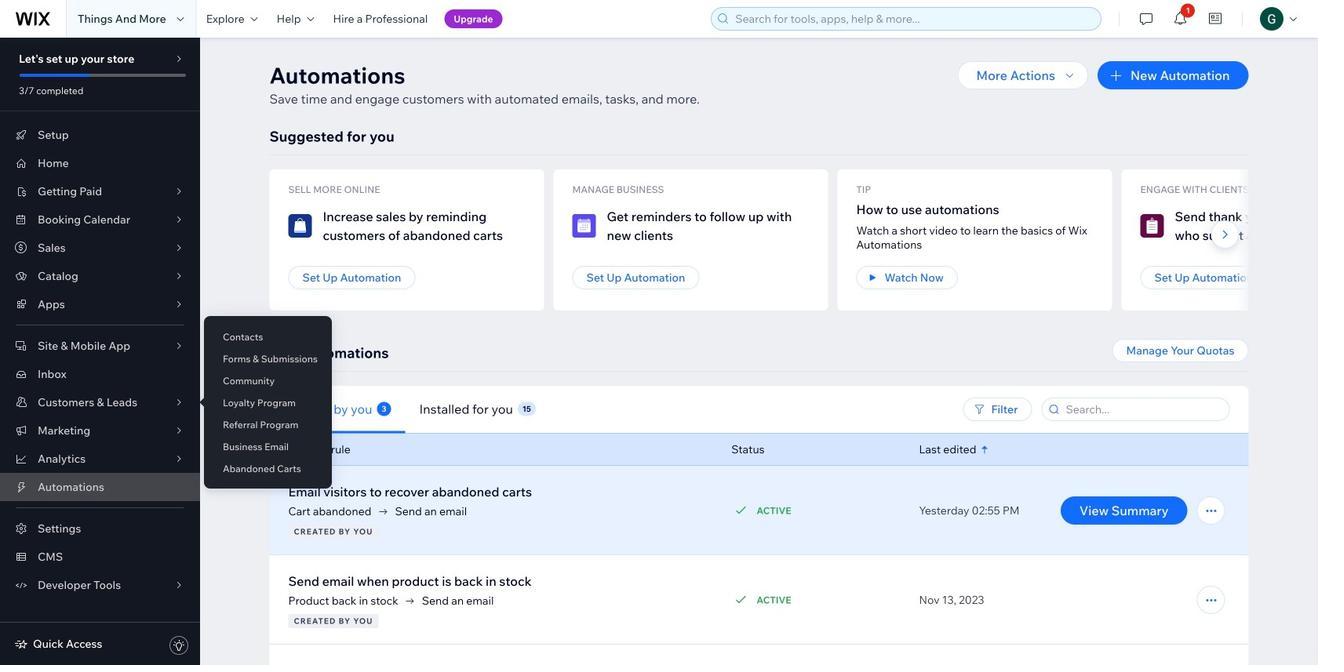 Task type: locate. For each thing, give the bounding box(es) containing it.
tab list
[[270, 386, 768, 434]]

sidebar element
[[0, 38, 200, 666]]

2 horizontal spatial category image
[[1141, 214, 1165, 238]]

category image
[[288, 214, 312, 238], [573, 214, 596, 238], [1141, 214, 1165, 238]]

1 horizontal spatial category image
[[573, 214, 596, 238]]

0 horizontal spatial category image
[[288, 214, 312, 238]]

Search for tools, apps, help & more... field
[[731, 8, 1097, 30]]

list
[[270, 170, 1319, 311]]



Task type: vqa. For each thing, say whether or not it's contained in the screenshot.
3rd category Image
yes



Task type: describe. For each thing, give the bounding box(es) containing it.
3 category image from the left
[[1141, 214, 1165, 238]]

1 category image from the left
[[288, 214, 312, 238]]

2 category image from the left
[[573, 214, 596, 238]]

Search... field
[[1062, 399, 1225, 421]]



